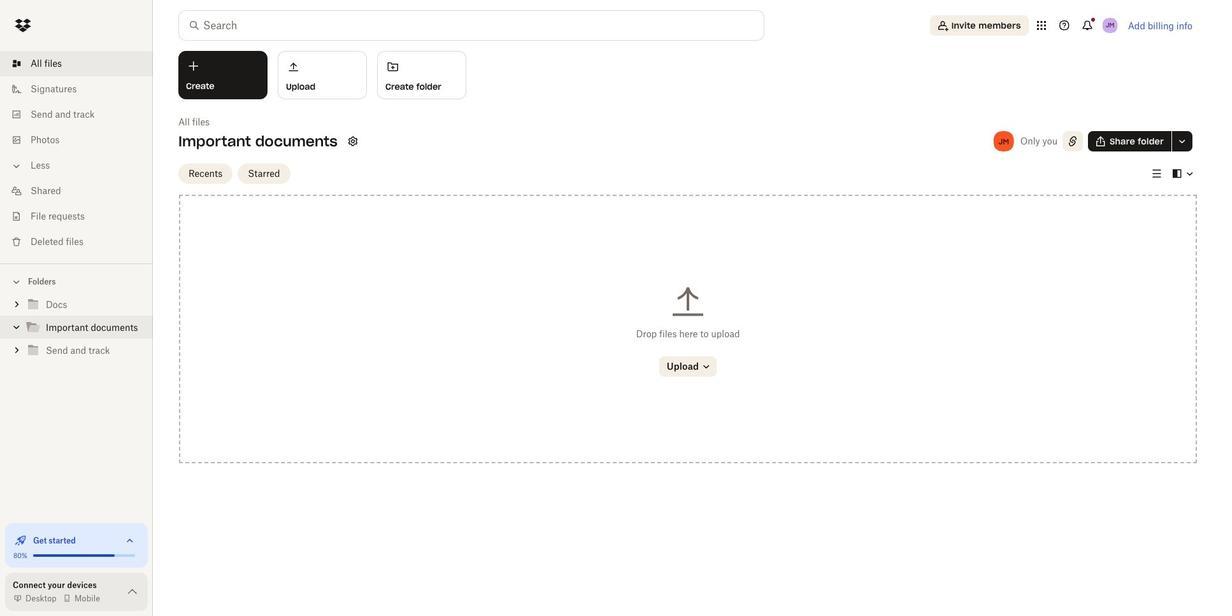 Task type: vqa. For each thing, say whether or not it's contained in the screenshot.
Less image
yes



Task type: locate. For each thing, give the bounding box(es) containing it.
Search in folder "Dropbox" text field
[[203, 18, 738, 33]]

group
[[0, 291, 153, 372]]

dropbox image
[[10, 13, 36, 38]]

getting started progress progress bar
[[33, 555, 115, 558]]

list item
[[0, 51, 153, 76]]

list
[[0, 43, 153, 264]]



Task type: describe. For each thing, give the bounding box(es) containing it.
less image
[[10, 160, 23, 173]]

folder settings image
[[345, 134, 361, 149]]



